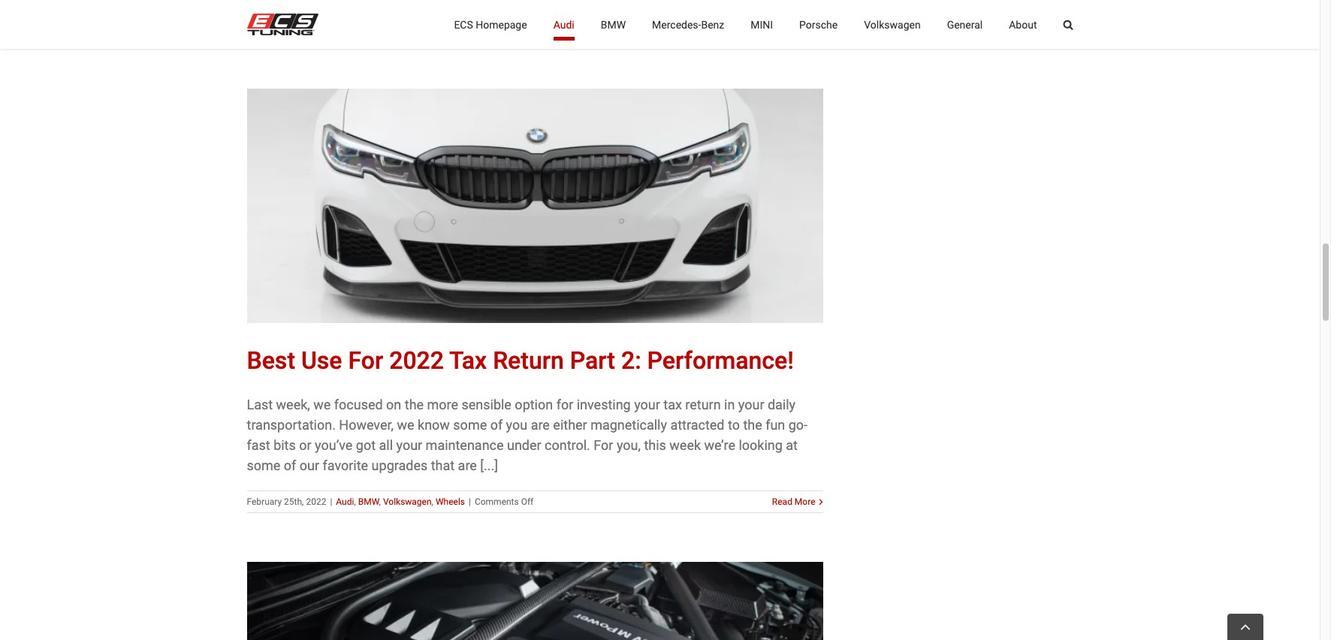Task type: describe. For each thing, give the bounding box(es) containing it.
however,
[[339, 417, 394, 433]]

transportation.
[[247, 417, 336, 433]]

best use for 2022 tax return part 2: performance!
[[247, 347, 794, 375]]

last week, we focused on the more sensible option for investing your tax return in your daily transportation. however, we know some of you are either magnetically attracted to the fun go- fast bits or you've got all your maintenance under control. for you, this week we're looking at some of our favorite upgrades that are [...]
[[247, 397, 808, 474]]

1 , from the left
[[354, 497, 356, 507]]

use
[[301, 347, 342, 375]]

upgrades
[[372, 458, 428, 474]]

got
[[356, 438, 376, 453]]

volkswagen link for about link
[[864, 0, 921, 49]]

wheels link
[[436, 497, 465, 507]]

part
[[570, 347, 615, 375]]

volkswagen for volkswagen
[[864, 18, 921, 30]]

maintenance
[[426, 438, 504, 453]]

fun
[[766, 417, 786, 433]]

0 horizontal spatial bmw
[[358, 497, 379, 507]]

0 vertical spatial audi
[[554, 18, 575, 30]]

bits
[[274, 438, 296, 453]]

go-
[[789, 417, 808, 433]]

3 , from the left
[[432, 497, 434, 507]]

0 horizontal spatial bmw link
[[358, 497, 379, 507]]

wheels
[[436, 497, 465, 507]]

0 horizontal spatial |
[[330, 497, 332, 507]]

more for ,
[[795, 497, 816, 507]]

you,
[[617, 438, 641, 453]]

volkswagen for volkswagen | 3 comments
[[424, 24, 473, 34]]

ecs
[[454, 18, 473, 30]]

2 horizontal spatial your
[[739, 397, 765, 413]]

march
[[247, 24, 272, 34]]

volkswagen down upgrades
[[383, 497, 432, 507]]

1 horizontal spatial of
[[490, 417, 503, 433]]

best use for 2022 tax return part 2: performance! link
[[247, 347, 794, 375]]

porsche
[[800, 18, 838, 30]]

march 11th, 2022
[[247, 24, 317, 34]]

about
[[1009, 18, 1037, 30]]

ecs homepage
[[454, 18, 527, 30]]

0 vertical spatial comments
[[490, 24, 534, 34]]

1 horizontal spatial are
[[531, 417, 550, 433]]

1 vertical spatial some
[[247, 458, 281, 474]]

performance!
[[647, 347, 794, 375]]

1 vertical spatial comments
[[475, 497, 519, 507]]

fast
[[247, 438, 270, 453]]

0 vertical spatial we
[[314, 397, 331, 413]]

1 vertical spatial 2022
[[389, 347, 444, 375]]

in
[[724, 397, 735, 413]]

about link
[[1009, 0, 1037, 49]]

volkswagen | 3 comments
[[424, 24, 534, 34]]

2:
[[621, 347, 641, 375]]

1 horizontal spatial your
[[634, 397, 660, 413]]

1 horizontal spatial |
[[469, 497, 471, 507]]

you
[[506, 417, 528, 433]]

1 vertical spatial audi link
[[336, 497, 354, 507]]

2 horizontal spatial |
[[477, 24, 479, 34]]

tax
[[664, 397, 682, 413]]

0 horizontal spatial the
[[405, 397, 424, 413]]

1 horizontal spatial bmw link
[[601, 0, 626, 49]]

new ecs performance upgrades 2022 image
[[247, 562, 823, 640]]

you've
[[315, 438, 353, 453]]

general link
[[947, 0, 983, 49]]

tax
[[449, 347, 487, 375]]

on
[[386, 397, 402, 413]]

or
[[299, 438, 312, 453]]

2 , from the left
[[379, 497, 381, 507]]



Task type: vqa. For each thing, say whether or not it's contained in the screenshot.
He at the right bottom of page
no



Task type: locate. For each thing, give the bounding box(es) containing it.
1 vertical spatial for
[[594, 438, 614, 453]]

0 horizontal spatial audi
[[336, 497, 354, 507]]

option
[[515, 397, 553, 413]]

3
[[483, 24, 488, 34]]

25th,
[[284, 497, 304, 507]]

we
[[314, 397, 331, 413], [397, 417, 414, 433]]

0 vertical spatial read more link
[[772, 22, 816, 36]]

more
[[427, 397, 458, 413]]

your up upgrades
[[396, 438, 422, 453]]

1 vertical spatial bmw link
[[358, 497, 379, 507]]

volkswagen link down upgrades
[[383, 497, 432, 507]]

of left our
[[284, 458, 296, 474]]

audi link down favorite
[[336, 497, 354, 507]]

0 vertical spatial are
[[531, 417, 550, 433]]

1 read from the top
[[772, 24, 793, 34]]

read more link for ,
[[772, 495, 816, 509]]

0 horizontal spatial are
[[458, 458, 477, 474]]

,
[[354, 497, 356, 507], [379, 497, 381, 507], [432, 497, 434, 507]]

2022 for 25th,
[[306, 497, 326, 507]]

for left the you,
[[594, 438, 614, 453]]

0 horizontal spatial your
[[396, 438, 422, 453]]

ecs homepage link
[[454, 0, 527, 49]]

0 vertical spatial 2022
[[297, 24, 317, 34]]

0 horizontal spatial some
[[247, 458, 281, 474]]

[...]
[[480, 458, 498, 474]]

0 horizontal spatial for
[[348, 347, 383, 375]]

volkswagen link for wheels 'link'
[[383, 497, 432, 507]]

1 vertical spatial more
[[795, 497, 816, 507]]

that
[[431, 458, 455, 474]]

for
[[348, 347, 383, 375], [594, 438, 614, 453]]

2 read from the top
[[772, 497, 793, 507]]

mercedes-benz
[[652, 18, 725, 30]]

attracted
[[671, 417, 725, 433]]

february
[[247, 497, 282, 507]]

read more link for volkswagen | 3 comments
[[772, 22, 816, 36]]

comments right 3
[[490, 24, 534, 34]]

week,
[[276, 397, 310, 413]]

, down upgrades
[[379, 497, 381, 507]]

we're
[[705, 438, 736, 453]]

mercedes-
[[652, 18, 701, 30]]

|
[[477, 24, 479, 34], [330, 497, 332, 507], [469, 497, 471, 507]]

your right in
[[739, 397, 765, 413]]

11th,
[[275, 24, 294, 34]]

february 25th, 2022 | audi , bmw , volkswagen , wheels | comments off
[[247, 497, 534, 507]]

this
[[644, 438, 666, 453]]

0 vertical spatial some
[[453, 417, 487, 433]]

read for ,
[[772, 497, 793, 507]]

2022 right 11th,
[[297, 24, 317, 34]]

more right mini
[[795, 24, 816, 34]]

1 vertical spatial the
[[744, 417, 763, 433]]

2022 for 11th,
[[297, 24, 317, 34]]

mini link
[[751, 0, 773, 49]]

1 vertical spatial are
[[458, 458, 477, 474]]

0 horizontal spatial of
[[284, 458, 296, 474]]

0 vertical spatial read
[[772, 24, 793, 34]]

best use for 2022 tax return part 2: performance! image
[[247, 89, 823, 323]]

know
[[418, 417, 450, 433]]

either
[[553, 417, 587, 433]]

read left porsche link at the right top of the page
[[772, 24, 793, 34]]

2 horizontal spatial ,
[[432, 497, 434, 507]]

week
[[670, 438, 701, 453]]

benz
[[701, 18, 725, 30]]

some
[[453, 417, 487, 433], [247, 458, 281, 474]]

audi down favorite
[[336, 497, 354, 507]]

2 more from the top
[[795, 497, 816, 507]]

1 horizontal spatial ,
[[379, 497, 381, 507]]

volkswagen left 3
[[424, 24, 473, 34]]

more for volkswagen | 3 comments
[[795, 24, 816, 34]]

read
[[772, 24, 793, 34], [772, 497, 793, 507]]

the right "to"
[[744, 417, 763, 433]]

are
[[531, 417, 550, 433], [458, 458, 477, 474]]

are down option
[[531, 417, 550, 433]]

0 vertical spatial audi link
[[554, 0, 575, 49]]

read more for volkswagen | 3 comments
[[772, 24, 816, 34]]

1 horizontal spatial bmw
[[601, 18, 626, 30]]

2 read more from the top
[[772, 497, 816, 507]]

volkswagen link
[[864, 0, 921, 49], [424, 24, 473, 34], [383, 497, 432, 507]]

1 horizontal spatial the
[[744, 417, 763, 433]]

| left 3
[[477, 24, 479, 34]]

| right "wheels"
[[469, 497, 471, 507]]

ecs tuning logo image
[[247, 14, 318, 35]]

magnetically
[[591, 417, 667, 433]]

0 vertical spatial of
[[490, 417, 503, 433]]

volkswagen link left general
[[864, 0, 921, 49]]

off
[[521, 497, 534, 507]]

2 read more link from the top
[[772, 495, 816, 509]]

for
[[557, 397, 574, 413]]

0 horizontal spatial ,
[[354, 497, 356, 507]]

1 horizontal spatial audi
[[554, 18, 575, 30]]

read more
[[772, 24, 816, 34], [772, 497, 816, 507]]

1 vertical spatial we
[[397, 417, 414, 433]]

0 vertical spatial read more
[[772, 24, 816, 34]]

1 vertical spatial read
[[772, 497, 793, 507]]

, down favorite
[[354, 497, 356, 507]]

comments left the off
[[475, 497, 519, 507]]

under
[[507, 438, 542, 453]]

volkswagen link left 3
[[424, 24, 473, 34]]

, left "wheels"
[[432, 497, 434, 507]]

1 more from the top
[[795, 24, 816, 34]]

volkswagen left general
[[864, 18, 921, 30]]

0 horizontal spatial audi link
[[336, 497, 354, 507]]

return
[[493, 347, 564, 375]]

of
[[490, 417, 503, 433], [284, 458, 296, 474]]

last
[[247, 397, 273, 413]]

2022
[[297, 24, 317, 34], [389, 347, 444, 375], [306, 497, 326, 507]]

bmw link left the mercedes-
[[601, 0, 626, 49]]

bmw link down favorite
[[358, 497, 379, 507]]

looking
[[739, 438, 783, 453]]

bmw left the mercedes-
[[601, 18, 626, 30]]

the
[[405, 397, 424, 413], [744, 417, 763, 433]]

audi right 3 comments link
[[554, 18, 575, 30]]

1 read more from the top
[[772, 24, 816, 34]]

1 vertical spatial bmw
[[358, 497, 379, 507]]

comments
[[490, 24, 534, 34], [475, 497, 519, 507]]

1 vertical spatial audi
[[336, 497, 354, 507]]

3 comments link
[[483, 24, 534, 34]]

homepage
[[476, 18, 527, 30]]

1 horizontal spatial some
[[453, 417, 487, 433]]

0 vertical spatial the
[[405, 397, 424, 413]]

0 horizontal spatial we
[[314, 397, 331, 413]]

audi
[[554, 18, 575, 30], [336, 497, 354, 507]]

at
[[786, 438, 798, 453]]

are down maintenance
[[458, 458, 477, 474]]

0 vertical spatial more
[[795, 24, 816, 34]]

your
[[634, 397, 660, 413], [739, 397, 765, 413], [396, 438, 422, 453]]

1 vertical spatial of
[[284, 458, 296, 474]]

bmw
[[601, 18, 626, 30], [358, 497, 379, 507]]

read for volkswagen | 3 comments
[[772, 24, 793, 34]]

your left tax
[[634, 397, 660, 413]]

porsche link
[[800, 0, 838, 49]]

bmw link
[[601, 0, 626, 49], [358, 497, 379, 507]]

read more for ,
[[772, 497, 816, 507]]

0 vertical spatial bmw link
[[601, 0, 626, 49]]

2 vertical spatial 2022
[[306, 497, 326, 507]]

2022 right 25th,
[[306, 497, 326, 507]]

1 horizontal spatial audi link
[[554, 0, 575, 49]]

general
[[947, 18, 983, 30]]

1 read more link from the top
[[772, 22, 816, 36]]

more
[[795, 24, 816, 34], [795, 497, 816, 507]]

bmw down favorite
[[358, 497, 379, 507]]

investing
[[577, 397, 631, 413]]

sensible
[[462, 397, 512, 413]]

read down at
[[772, 497, 793, 507]]

2022 up on
[[389, 347, 444, 375]]

we right week,
[[314, 397, 331, 413]]

0 vertical spatial for
[[348, 347, 383, 375]]

return
[[686, 397, 721, 413]]

| right 25th,
[[330, 497, 332, 507]]

more down at
[[795, 497, 816, 507]]

the right on
[[405, 397, 424, 413]]

mini
[[751, 18, 773, 30]]

of left the "you"
[[490, 417, 503, 433]]

control.
[[545, 438, 591, 453]]

1 horizontal spatial we
[[397, 417, 414, 433]]

audi link right 3 comments link
[[554, 0, 575, 49]]

for inside the last week, we focused on the more sensible option for investing your tax return in your daily transportation. however, we know some of you are either magnetically attracted to the fun go- fast bits or you've got all your maintenance under control. for you, this week we're looking at some of our favorite upgrades that are [...]
[[594, 438, 614, 453]]

some up maintenance
[[453, 417, 487, 433]]

for right use
[[348, 347, 383, 375]]

daily
[[768, 397, 796, 413]]

best
[[247, 347, 295, 375]]

1 horizontal spatial for
[[594, 438, 614, 453]]

all
[[379, 438, 393, 453]]

favorite
[[323, 458, 368, 474]]

1 vertical spatial read more
[[772, 497, 816, 507]]

audi link
[[554, 0, 575, 49], [336, 497, 354, 507]]

mercedes-benz link
[[652, 0, 725, 49]]

to
[[728, 417, 740, 433]]

some down fast
[[247, 458, 281, 474]]

0 vertical spatial bmw
[[601, 18, 626, 30]]

volkswagen
[[864, 18, 921, 30], [424, 24, 473, 34], [383, 497, 432, 507]]

our
[[300, 458, 319, 474]]

we down on
[[397, 417, 414, 433]]

1 vertical spatial read more link
[[772, 495, 816, 509]]

focused
[[334, 397, 383, 413]]



